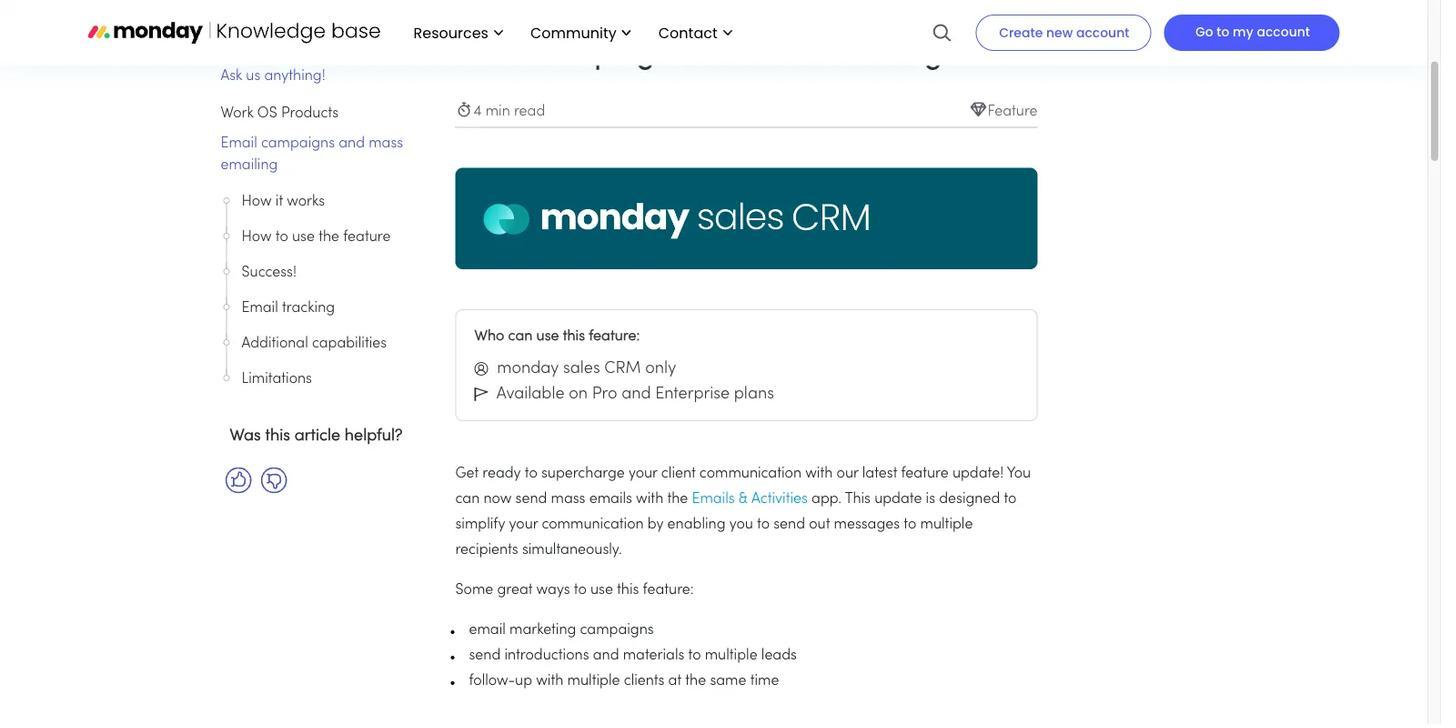 Task type: locate. For each thing, give the bounding box(es) containing it.
mass
[[751, 41, 820, 70], [369, 137, 403, 151], [551, 493, 585, 506]]

s
[[626, 493, 632, 506]]

0 vertical spatial feature:
[[589, 330, 640, 344]]

send up follow-
[[469, 649, 501, 663]]

1 vertical spatial email
[[221, 137, 257, 151]]

1 vertical spatial communication
[[542, 518, 644, 532]]

to down how it works
[[276, 231, 288, 244]]

with up app.
[[805, 467, 833, 481]]

send down the activities
[[773, 518, 805, 532]]

create new account link
[[976, 15, 1151, 51]]

anything!
[[264, 70, 325, 83]]

how left it
[[242, 195, 272, 209]]

feature
[[343, 231, 391, 244], [901, 467, 949, 481]]

0 horizontal spatial your
[[509, 518, 538, 532]]

1 horizontal spatial email
[[589, 493, 626, 506]]

ask
[[221, 70, 242, 83]]

how it works
[[242, 195, 325, 209]]

os
[[257, 107, 277, 121]]

email tracking
[[242, 302, 335, 315]]

&
[[739, 493, 748, 506]]

2 horizontal spatial send
[[773, 518, 805, 532]]

to inside "link"
[[276, 231, 288, 244]]

go to my account link
[[1164, 15, 1340, 51]]

email
[[455, 41, 529, 70], [221, 137, 257, 151], [242, 302, 278, 315]]

account
[[1257, 23, 1310, 40], [1076, 24, 1129, 41]]

go to my account
[[1195, 23, 1310, 40]]

1 horizontal spatial can
[[508, 330, 533, 344]]

0 vertical spatial your
[[629, 467, 657, 481]]

by
[[648, 518, 664, 532]]

2 horizontal spatial multiple
[[920, 518, 973, 532]]

2 vertical spatial this
[[617, 584, 639, 597]]

1 horizontal spatial mass
[[551, 493, 585, 506]]

enterprise
[[655, 386, 730, 402]]

1 horizontal spatial feature:
[[643, 584, 694, 597]]

simultaneously.
[[522, 544, 622, 557]]

2 vertical spatial use
[[590, 584, 613, 597]]

2 horizontal spatial this
[[617, 584, 639, 597]]

multiple
[[920, 518, 973, 532], [705, 649, 757, 663], [567, 675, 620, 688]]

success!
[[242, 266, 297, 280]]

0 horizontal spatial this
[[265, 428, 290, 444]]

1 horizontal spatial email campaigns and mass emailing
[[455, 41, 943, 70]]

0 vertical spatial emailing
[[828, 41, 943, 70]]

to right materials
[[688, 649, 701, 663]]

1 horizontal spatial multiple
[[705, 649, 757, 663]]

list containing resources
[[395, 0, 741, 66]]

2 vertical spatial the
[[685, 675, 706, 688]]

great
[[497, 584, 533, 597]]

email down "success!"
[[242, 302, 278, 315]]

multiple down is
[[920, 518, 973, 532]]

feature down how it works link
[[343, 231, 391, 244]]

1 horizontal spatial communication
[[699, 467, 802, 481]]

the up success! link
[[319, 231, 339, 244]]

0 vertical spatial can
[[508, 330, 533, 344]]

1 vertical spatial this
[[265, 428, 290, 444]]

the right at
[[685, 675, 706, 688]]

1 vertical spatial how
[[242, 231, 272, 244]]

works
[[287, 195, 325, 209]]

communication up simultaneously.
[[542, 518, 644, 532]]

email campaigns and mass emailing link
[[221, 133, 412, 176]]

you can now send
[[455, 467, 1031, 506]]

messages
[[834, 518, 900, 532]]

email down work in the top left of the page
[[221, 137, 257, 151]]

2 horizontal spatial mass
[[751, 41, 820, 70]]

0 vertical spatial feature
[[343, 231, 391, 244]]

0 horizontal spatial mass
[[369, 137, 403, 151]]

same
[[710, 675, 746, 688]]

0 vertical spatial campaigns
[[536, 41, 684, 70]]

2 how from the top
[[242, 231, 272, 244]]

us
[[246, 70, 260, 83]]

ways
[[536, 584, 570, 597]]

create new account
[[999, 24, 1129, 41]]

0 horizontal spatial communication
[[542, 518, 644, 532]]

get ready to supercharge your client communication with our latest feature
[[455, 467, 949, 481]]

my
[[1233, 23, 1253, 40]]

0 vertical spatial communication
[[699, 467, 802, 481]]

1 vertical spatial your
[[509, 518, 538, 532]]

monday sales crm only
[[493, 361, 676, 376]]

plans
[[734, 386, 774, 402]]

communication up emails & activities link in the bottom of the page
[[699, 467, 802, 481]]

1 vertical spatial send
[[773, 518, 805, 532]]

client
[[661, 467, 696, 481]]

time
[[750, 675, 779, 688]]

1 how from the top
[[242, 195, 272, 209]]

0 vertical spatial how
[[242, 195, 272, 209]]

1 vertical spatial use
[[536, 330, 559, 344]]

latest
[[862, 467, 897, 481]]

1 vertical spatial mass
[[369, 137, 403, 151]]

email down some
[[469, 624, 506, 637]]

1 horizontal spatial send
[[515, 493, 547, 506]]

how inside "link"
[[242, 231, 272, 244]]

to
[[1217, 23, 1229, 40], [276, 231, 288, 244], [525, 467, 537, 481], [1004, 493, 1017, 506], [757, 518, 770, 532], [904, 518, 916, 532], [574, 584, 587, 597], [688, 649, 701, 663]]

send
[[515, 493, 547, 506], [773, 518, 805, 532], [469, 649, 501, 663]]

resources link
[[404, 17, 512, 48]]

1 vertical spatial emailing
[[221, 159, 278, 172]]

how to use the feature link
[[242, 227, 411, 248]]

multiple up same on the bottom of the page
[[705, 649, 757, 663]]

0 horizontal spatial send
[[469, 649, 501, 663]]

read
[[514, 105, 545, 119]]

2 horizontal spatial use
[[590, 584, 613, 597]]

0 horizontal spatial can
[[455, 493, 480, 506]]

get
[[455, 467, 479, 481]]

0 vertical spatial multiple
[[920, 518, 973, 532]]

out
[[809, 518, 830, 532]]

go
[[1195, 23, 1213, 40]]

send right now
[[515, 493, 547, 506]]

the down client on the bottom left of page
[[667, 493, 688, 506]]

account right my
[[1257, 23, 1310, 40]]

2 vertical spatial multiple
[[567, 675, 620, 688]]

this
[[845, 493, 871, 506]]

feature up is
[[901, 467, 949, 481]]

1 horizontal spatial use
[[536, 330, 559, 344]]

0 vertical spatial the
[[319, 231, 339, 244]]

0 vertical spatial email
[[589, 493, 626, 506]]

email
[[589, 493, 626, 506], [469, 624, 506, 637]]

feature: up crm
[[589, 330, 640, 344]]

feature: down by
[[643, 584, 694, 597]]

0 vertical spatial send
[[515, 493, 547, 506]]

how for how it works
[[242, 195, 272, 209]]

capabilities
[[312, 337, 387, 351]]

multiple inside designed to simplify your communication by enabling you to send out messages to multiple recipients simultaneously.
[[920, 518, 973, 532]]

can inside you can now send
[[455, 493, 480, 506]]

4 min read
[[474, 105, 545, 119]]

monday.com logo image
[[88, 13, 381, 51]]

this up sales
[[563, 330, 585, 344]]

2 vertical spatial with
[[536, 675, 563, 688]]

your down now
[[509, 518, 538, 532]]

list
[[395, 0, 741, 66]]

this right was
[[265, 428, 290, 444]]

0 horizontal spatial feature:
[[589, 330, 640, 344]]

1 vertical spatial can
[[455, 493, 480, 506]]

use down works
[[292, 231, 315, 244]]

email down "supercharge"
[[589, 493, 626, 506]]

to right go at the top
[[1217, 23, 1229, 40]]

use inside "link"
[[292, 231, 315, 244]]

the
[[319, 231, 339, 244], [667, 493, 688, 506], [685, 675, 706, 688]]

use up monday
[[536, 330, 559, 344]]

0 horizontal spatial feature
[[343, 231, 391, 244]]

can right who
[[508, 330, 533, 344]]

your up s
[[629, 467, 657, 481]]

email up min
[[455, 41, 529, 70]]

account right new on the top of page
[[1076, 24, 1129, 41]]

to right ready
[[525, 467, 537, 481]]

0 horizontal spatial email
[[469, 624, 506, 637]]

communication inside designed to simplify your communication by enabling you to send out messages to multiple recipients simultaneously.
[[542, 518, 644, 532]]

emails
[[692, 493, 735, 506]]

limitations
[[242, 373, 312, 386]]

0 vertical spatial mass
[[751, 41, 820, 70]]

2 horizontal spatial with
[[805, 467, 833, 481]]

0 horizontal spatial with
[[536, 675, 563, 688]]

0 horizontal spatial account
[[1076, 24, 1129, 41]]

can down get at the bottom
[[455, 493, 480, 506]]

multiple down send introductions and materials to multiple leads
[[567, 675, 620, 688]]

4
[[474, 105, 482, 119]]

0 horizontal spatial emailing
[[221, 159, 278, 172]]

how up "success!"
[[242, 231, 272, 244]]

follow-
[[469, 675, 515, 688]]

use right ways
[[590, 584, 613, 597]]

your
[[629, 467, 657, 481], [509, 518, 538, 532]]

this up send introductions and materials to multiple leads
[[617, 584, 639, 597]]

crm
[[604, 361, 641, 376]]

main element
[[395, 0, 1340, 66]]

helpful?
[[345, 428, 402, 444]]

update
[[874, 493, 922, 506]]

update!
[[952, 467, 1004, 481]]

0 vertical spatial this
[[563, 330, 585, 344]]

1 vertical spatial email campaigns and mass emailing
[[221, 137, 403, 172]]

with down introductions
[[536, 675, 563, 688]]

1 horizontal spatial this
[[563, 330, 585, 344]]

community link
[[521, 17, 640, 48]]

with right s
[[636, 493, 663, 506]]

monday
[[497, 361, 559, 376]]

how
[[242, 195, 272, 209], [242, 231, 272, 244]]

1 vertical spatial with
[[636, 493, 663, 506]]

campaigns
[[536, 41, 684, 70], [261, 137, 335, 151], [580, 624, 654, 637]]

1 vertical spatial email
[[469, 624, 506, 637]]

0 vertical spatial use
[[292, 231, 315, 244]]

use for the
[[292, 231, 315, 244]]

0 horizontal spatial use
[[292, 231, 315, 244]]

1 horizontal spatial feature
[[901, 467, 949, 481]]

1 horizontal spatial your
[[629, 467, 657, 481]]



Task type: vqa. For each thing, say whether or not it's contained in the screenshot.
we use cookies to ensure you have the best experience on our site, to analyze traffic, and enhance our marketing activities. learn more
no



Task type: describe. For each thing, give the bounding box(es) containing it.
up
[[515, 675, 532, 688]]

tracking
[[282, 302, 335, 315]]

additional
[[242, 337, 308, 351]]

your inside designed to simplify your communication by enabling you to send out messages to multiple recipients simultaneously.
[[509, 518, 538, 532]]

contact link
[[649, 17, 741, 48]]

community
[[530, 22, 617, 43]]

only
[[645, 361, 676, 376]]

to down "you"
[[1004, 493, 1017, 506]]

2 vertical spatial mass
[[551, 493, 585, 506]]

was
[[230, 428, 261, 444]]

0 horizontal spatial multiple
[[567, 675, 620, 688]]

clients
[[624, 675, 664, 688]]

follow-up with multiple clients at the same time
[[469, 675, 779, 688]]

work os products
[[221, 107, 338, 121]]

to right ways
[[574, 584, 587, 597]]

sales
[[563, 361, 600, 376]]

some
[[455, 584, 493, 597]]

emails & activities link
[[692, 493, 808, 506]]

can for now
[[455, 493, 480, 506]]

0 vertical spatial email campaigns and mass emailing
[[455, 41, 943, 70]]

at
[[668, 675, 681, 688]]

how it works link
[[242, 191, 411, 213]]

2 vertical spatial campaigns
[[580, 624, 654, 637]]

how to use the feature
[[242, 231, 391, 244]]

recipients
[[455, 544, 518, 557]]

products
[[281, 107, 338, 121]]

designed to simplify your communication by enabling you to send out messages to multiple recipients simultaneously.
[[455, 493, 1017, 557]]

introductions
[[504, 649, 589, 663]]

resources
[[413, 22, 488, 43]]

1 horizontal spatial emailing
[[828, 41, 943, 70]]

use for this
[[536, 330, 559, 344]]

on
[[569, 386, 588, 402]]

1 vertical spatial multiple
[[705, 649, 757, 663]]

our
[[837, 467, 858, 481]]

to down update
[[904, 518, 916, 532]]

1 horizontal spatial account
[[1257, 23, 1310, 40]]

mass email s with the emails & activities app. this update is
[[551, 493, 935, 506]]

available
[[497, 386, 565, 402]]

is
[[926, 493, 935, 506]]

article
[[294, 428, 340, 444]]

you
[[729, 518, 753, 532]]

additional capabilities link
[[242, 333, 411, 355]]

was this article helpful?
[[230, 428, 402, 444]]

1 vertical spatial campaigns
[[261, 137, 335, 151]]

2 vertical spatial email
[[242, 302, 278, 315]]

app.
[[812, 493, 842, 506]]

how for how to use the feature
[[242, 231, 272, 244]]

ask us anything! link
[[221, 66, 412, 87]]

email tracking link
[[242, 297, 411, 319]]

available on pro and enterprise plans
[[497, 386, 774, 402]]

min
[[486, 105, 510, 119]]

success! link
[[242, 262, 411, 284]]

limitations link
[[242, 368, 411, 390]]

work
[[221, 107, 253, 121]]

contact
[[658, 22, 718, 43]]

leads
[[761, 649, 797, 663]]

send inside designed to simplify your communication by enabling you to send out messages to multiple recipients simultaneously.
[[773, 518, 805, 532]]

ask us anything!
[[221, 70, 325, 83]]

feature
[[987, 105, 1038, 119]]

email marketing campaigns
[[469, 624, 654, 637]]

create
[[999, 24, 1043, 41]]

0 horizontal spatial email campaigns and mass emailing
[[221, 137, 403, 172]]

pro
[[592, 386, 617, 402]]

to right you
[[757, 518, 770, 532]]

1 vertical spatial the
[[667, 493, 688, 506]]

designed
[[939, 493, 1000, 506]]

2 vertical spatial send
[[469, 649, 501, 663]]

0 vertical spatial email
[[455, 41, 529, 70]]

work os products link
[[221, 107, 338, 121]]

1 vertical spatial feature
[[901, 467, 949, 481]]

send inside you can now send
[[515, 493, 547, 506]]

ready
[[482, 467, 521, 481]]

simplify
[[455, 518, 505, 532]]

some great ways to use this feature:
[[455, 584, 694, 597]]

activities
[[751, 493, 808, 506]]

who can use this feature:
[[474, 330, 640, 344]]

enabling
[[667, 518, 726, 532]]

supercharge
[[541, 467, 625, 481]]

additional capabilities
[[242, 337, 387, 351]]

it
[[276, 195, 283, 209]]

who
[[474, 330, 504, 344]]

new
[[1046, 24, 1073, 41]]

search logo image
[[932, 0, 952, 66]]

materials
[[623, 649, 684, 663]]

1 horizontal spatial with
[[636, 493, 663, 506]]

to inside the main element
[[1217, 23, 1229, 40]]

1 vertical spatial feature:
[[643, 584, 694, 597]]

you
[[1007, 467, 1031, 481]]

feature inside "link"
[[343, 231, 391, 244]]

send introductions and materials to multiple leads
[[469, 649, 797, 663]]

now
[[483, 493, 512, 506]]

can for use
[[508, 330, 533, 344]]

the inside the how to use the feature "link"
[[319, 231, 339, 244]]

0 vertical spatial with
[[805, 467, 833, 481]]

marketing
[[510, 624, 576, 637]]

crm banner.png image
[[455, 168, 1038, 270]]



